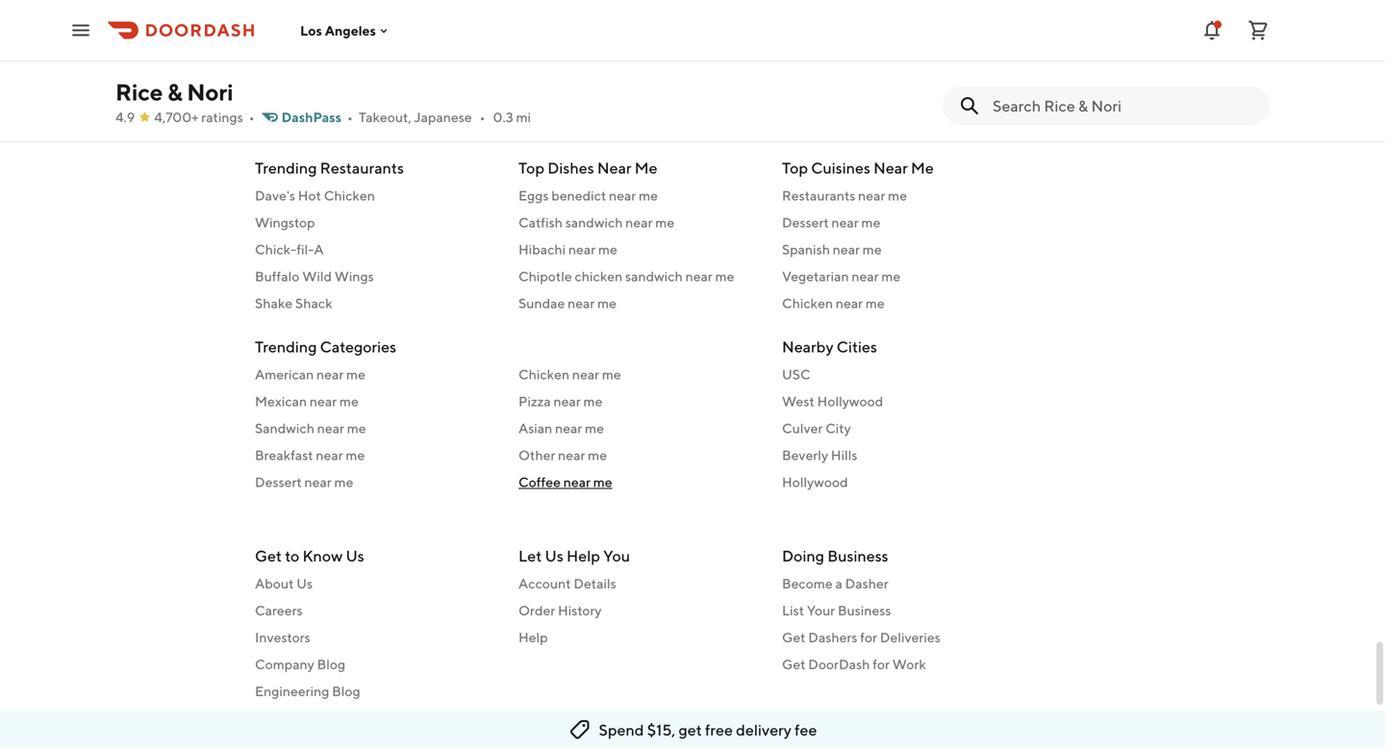 Task type: describe. For each thing, give the bounding box(es) containing it.
dashpass
[[281, 109, 341, 125]]

for for doordash
[[873, 657, 890, 672]]

0 vertical spatial business
[[827, 547, 888, 565]]

careers
[[255, 603, 303, 619]]

get
[[679, 721, 702, 739]]

about us link
[[255, 574, 495, 594]]

hot
[[298, 188, 321, 203]]

0 vertical spatial dessert near me link
[[782, 213, 1023, 232]]

coffee near me
[[518, 474, 612, 490]]

coffee
[[518, 474, 561, 490]]

near for chicken near me link to the left
[[572, 367, 599, 382]]

chicken
[[575, 268, 623, 284]]

breakfast near me
[[255, 447, 365, 463]]

me for hibachi near me link
[[598, 241, 617, 257]]

free
[[705, 721, 733, 739]]

sundae near me link
[[518, 294, 759, 313]]

me for top chicken near me link
[[866, 295, 885, 311]]

help link
[[518, 628, 759, 647]]

american near me link
[[255, 365, 495, 384]]

blog for company blog
[[317, 657, 345, 672]]

pickup.
[[901, 59, 942, 72]]

hollywood link
[[782, 473, 1023, 492]]

near for breakfast near me link at the bottom left
[[316, 447, 343, 463]]

order
[[518, 603, 555, 619]]

buffalo
[[255, 268, 300, 284]]

los
[[300, 22, 322, 38]]

mi
[[516, 109, 531, 125]]

get dashers for deliveries link
[[782, 628, 1023, 647]]

0 vertical spatial hollywood
[[817, 393, 883, 409]]

me for sundae near me link
[[597, 295, 617, 311]]

1 horizontal spatial us
[[346, 547, 364, 565]]

angeles
[[325, 22, 376, 38]]

rice
[[115, 78, 163, 106]]

eggs
[[518, 188, 549, 203]]

me for breakfast near me link at the bottom left
[[346, 447, 365, 463]]

top dishes near me
[[518, 159, 658, 177]]

nori
[[187, 78, 233, 106]]

asian near me link
[[518, 419, 759, 438]]

sandwich
[[255, 420, 315, 436]]

catfish sandwich near me link
[[518, 213, 759, 232]]

and
[[879, 59, 899, 72]]

chicken for chicken near me link to the left
[[518, 367, 570, 382]]

engineering blog link
[[255, 682, 495, 701]]

chipotle
[[518, 268, 572, 284]]

become a dasher link
[[782, 574, 1023, 594]]

wild
[[302, 268, 332, 284]]

us for let us help you
[[545, 547, 564, 565]]

you
[[603, 547, 630, 565]]

sandwich near me link
[[255, 419, 495, 438]]

list
[[782, 603, 804, 619]]

chicken near me for chicken near me link to the left
[[518, 367, 621, 382]]

a
[[835, 576, 843, 592]]

culver
[[782, 420, 823, 436]]

notification bell image
[[1201, 19, 1224, 42]]

0 horizontal spatial sandwich
[[565, 215, 623, 230]]

near for the bottom the dessert near me link
[[304, 474, 332, 490]]

me for "pizza near me" link
[[583, 393, 603, 409]]

near down hibachi near me link
[[685, 268, 713, 284]]

dessert near me for topmost the dessert near me link
[[782, 215, 881, 230]]

• for takeout, japanese • 0.3 mi
[[480, 109, 485, 125]]

top for top dishes near me
[[518, 159, 545, 177]]

west hollywood link
[[782, 392, 1023, 411]]

nearby cities
[[782, 338, 877, 356]]

get doordash for work
[[782, 657, 926, 672]]

investors link
[[255, 628, 495, 647]]

list your business
[[782, 603, 891, 619]]

0 horizontal spatial restaurants
[[320, 159, 404, 177]]

near up 'catfish sandwich near me' link
[[609, 188, 636, 203]]

pizza near me
[[518, 393, 603, 409]]

chicken inside "link"
[[324, 188, 375, 203]]

west
[[782, 393, 815, 409]]

chicken for top chicken near me link
[[782, 295, 833, 311]]

fee
[[795, 721, 817, 739]]

mexican near me
[[255, 393, 359, 409]]

merchant blog link
[[255, 709, 495, 728]]

top for top cuisines near me
[[782, 159, 808, 177]]

los angeles button
[[300, 22, 391, 38]]

asian near me
[[518, 420, 604, 436]]

chipotle chicken sandwich near me link
[[518, 267, 759, 286]]

1 horizontal spatial help
[[567, 547, 600, 565]]

near for coffee near me link
[[563, 474, 591, 490]]

trending restaurants
[[255, 159, 404, 177]]

near for spanish near me link
[[833, 241, 860, 257]]

wingstop
[[255, 215, 315, 230]]

dessert for the bottom the dessert near me link
[[255, 474, 302, 490]]

blog for merchant blog
[[317, 710, 346, 726]]

me for american near me link
[[346, 367, 365, 382]]

us for about us
[[296, 576, 313, 592]]

1 vertical spatial business
[[838, 603, 891, 619]]

your
[[807, 603, 835, 619]]

me for mexican near me link at the left
[[339, 393, 359, 409]]

chicken near me for top chicken near me link
[[782, 295, 885, 311]]

other
[[518, 447, 555, 463]]

me for top dishes near me
[[635, 159, 658, 177]]

become a dasher
[[782, 576, 889, 592]]

dishes
[[548, 159, 594, 177]]

shake
[[255, 295, 293, 311]]

4,700+
[[154, 109, 199, 125]]

city
[[825, 420, 851, 436]]

0 horizontal spatial chicken near me link
[[518, 365, 759, 384]]

trending for trending categories
[[255, 338, 317, 356]]

deliveries
[[880, 630, 941, 645]]

1 vertical spatial sandwich
[[625, 268, 683, 284]]

me for top cuisines near me
[[911, 159, 934, 177]]

doordash
[[808, 657, 870, 672]]

engineering
[[255, 683, 329, 699]]

vegetarian
[[782, 268, 849, 284]]

nearby
[[782, 338, 834, 356]]

get for get to know us
[[255, 547, 282, 565]]

other near me link
[[518, 446, 759, 465]]

japanese
[[414, 109, 472, 125]]

fil-
[[297, 241, 314, 257]]

categories
[[320, 338, 396, 356]]

to
[[285, 547, 299, 565]]

company blog
[[255, 657, 345, 672]]

near for the 'restaurants near me' link
[[858, 188, 885, 203]]

sandwich near me
[[255, 420, 366, 436]]

near for dishes
[[597, 159, 632, 177]]

let
[[518, 547, 542, 565]]

mexican
[[255, 393, 307, 409]]

doing business
[[782, 547, 888, 565]]

trending for trending restaurants
[[255, 159, 317, 177]]

takeout, japanese • 0.3 mi
[[359, 109, 531, 125]]



Task type: locate. For each thing, give the bounding box(es) containing it.
restaurants
[[320, 159, 404, 177], [782, 188, 856, 203]]

1 vertical spatial dessert
[[255, 474, 302, 490]]

wingstop link
[[255, 213, 495, 232]]

for left work
[[873, 657, 890, 672]]

usc
[[782, 367, 811, 382]]

restaurants down cuisines
[[782, 188, 856, 203]]

top up eggs
[[518, 159, 545, 177]]

me up "pizza near me" link
[[602, 367, 621, 382]]

1 vertical spatial dessert near me
[[255, 474, 353, 490]]

dashers
[[808, 630, 858, 645]]

1 vertical spatial dessert near me link
[[255, 473, 495, 492]]

0 horizontal spatial me
[[635, 159, 658, 177]]

let us help you
[[518, 547, 630, 565]]

0 vertical spatial for
[[860, 630, 877, 645]]

blog inside the engineering blog link
[[332, 683, 360, 699]]

near down other near me
[[563, 474, 591, 490]]

rice & nori
[[115, 78, 233, 106]]

3 • from the left
[[480, 109, 485, 125]]

benedict
[[551, 188, 606, 203]]

blog for engineering blog
[[332, 683, 360, 699]]

me up the vegetarian near me link
[[863, 241, 882, 257]]

near for sundae near me link
[[568, 295, 595, 311]]

&
[[167, 78, 182, 106]]

0 horizontal spatial help
[[518, 630, 548, 645]]

blog
[[317, 657, 345, 672], [332, 683, 360, 699], [317, 710, 346, 726]]

chicken near me down vegetarian near me
[[782, 295, 885, 311]]

1 vertical spatial hollywood
[[782, 474, 848, 490]]

details
[[574, 576, 616, 592]]

me down top cuisines near me
[[888, 188, 907, 203]]

near down catfish sandwich near me
[[568, 241, 596, 257]]

me up the asian near me at bottom left
[[583, 393, 603, 409]]

order history link
[[518, 601, 759, 620]]

buffalo wild wings
[[255, 268, 374, 284]]

work
[[892, 657, 926, 672]]

0 vertical spatial get
[[255, 547, 282, 565]]

near down restaurants near me
[[832, 215, 859, 230]]

help up 'details'
[[567, 547, 600, 565]]

near up pizza near me
[[572, 367, 599, 382]]

me for the vegetarian near me link
[[882, 268, 901, 284]]

blog inside merchant blog link
[[317, 710, 346, 726]]

near up vegetarian near me
[[833, 241, 860, 257]]

blog down the engineering blog
[[317, 710, 346, 726]]

trending up dave's
[[255, 159, 317, 177]]

near for the asian near me link at the bottom of the page
[[555, 420, 582, 436]]

me for sandwich near me link
[[347, 420, 366, 436]]

me down restaurants near me
[[861, 215, 881, 230]]

me up chicken
[[598, 241, 617, 257]]

get for get dashers for deliveries
[[782, 630, 806, 645]]

chicken down trending restaurants
[[324, 188, 375, 203]]

dessert up spanish on the top of the page
[[782, 215, 829, 230]]

sundae
[[518, 295, 565, 311]]

1 horizontal spatial •
[[347, 109, 353, 125]]

0 vertical spatial help
[[567, 547, 600, 565]]

account
[[518, 576, 571, 592]]

near down breakfast near me
[[304, 474, 332, 490]]

2 vertical spatial get
[[782, 657, 806, 672]]

2 trending from the top
[[255, 338, 317, 356]]

blog up the engineering blog
[[317, 657, 345, 672]]

1 vertical spatial get
[[782, 630, 806, 645]]

me
[[639, 188, 658, 203], [888, 188, 907, 203], [655, 215, 675, 230], [861, 215, 881, 230], [598, 241, 617, 257], [863, 241, 882, 257], [715, 268, 734, 284], [882, 268, 901, 284], [597, 295, 617, 311], [866, 295, 885, 311], [346, 367, 365, 382], [602, 367, 621, 382], [339, 393, 359, 409], [583, 393, 603, 409], [347, 420, 366, 436], [585, 420, 604, 436], [346, 447, 365, 463], [588, 447, 607, 463], [334, 474, 353, 490], [593, 474, 612, 490]]

near for sandwich near me link
[[317, 420, 344, 436]]

chicken near me up pizza near me
[[518, 367, 621, 382]]

me down mexican near me link at the left
[[347, 420, 366, 436]]

spanish
[[782, 241, 830, 257]]

2 top from the left
[[782, 159, 808, 177]]

doing
[[782, 547, 824, 565]]

dessert near me for the bottom the dessert near me link
[[255, 474, 353, 490]]

differ
[[750, 59, 780, 72]]

Item Search search field
[[993, 95, 1254, 116]]

delivery
[[736, 721, 792, 739]]

me up coffee near me
[[588, 447, 607, 463]]

business down dasher
[[838, 603, 891, 619]]

dessert near me up spanish near me
[[782, 215, 881, 230]]

eggs benedict near me
[[518, 188, 658, 203]]

pizza near me link
[[518, 392, 759, 411]]

2 near from the left
[[874, 159, 908, 177]]

me for coffee near me link
[[593, 474, 612, 490]]

chicken near me link
[[782, 294, 1023, 313], [518, 365, 759, 384]]

get left doordash
[[782, 657, 806, 672]]

breakfast near me link
[[255, 446, 495, 465]]

us right let
[[545, 547, 564, 565]]

2 me from the left
[[911, 159, 934, 177]]

near
[[597, 159, 632, 177], [874, 159, 908, 177]]

vegetarian near me link
[[782, 267, 1023, 286]]

me for chicken near me link to the left
[[602, 367, 621, 382]]

us down get to know us
[[296, 576, 313, 592]]

0 vertical spatial chicken near me
[[782, 295, 885, 311]]

near down eggs benedict near me link
[[626, 215, 653, 230]]

catfish
[[518, 215, 563, 230]]

1 trending from the top
[[255, 159, 317, 177]]

me up 'catfish sandwich near me' link
[[639, 188, 658, 203]]

hibachi near me link
[[518, 240, 759, 259]]

1 near from the left
[[597, 159, 632, 177]]

0 horizontal spatial •
[[249, 109, 255, 125]]

trending up american
[[255, 338, 317, 356]]

1 horizontal spatial top
[[782, 159, 808, 177]]

me down eggs benedict near me link
[[655, 215, 675, 230]]

chick-
[[255, 241, 297, 257]]

0 vertical spatial chicken
[[324, 188, 375, 203]]

sandwich down eggs benedict near me
[[565, 215, 623, 230]]

1 horizontal spatial chicken
[[518, 367, 570, 382]]

spanish near me
[[782, 241, 882, 257]]

1 vertical spatial trending
[[255, 338, 317, 356]]

1 vertical spatial for
[[873, 657, 890, 672]]

near up the 'restaurants near me' link
[[874, 159, 908, 177]]

restaurants near me link
[[782, 186, 1023, 205]]

us right the 'know'
[[346, 547, 364, 565]]

me down breakfast near me link at the bottom left
[[334, 474, 353, 490]]

near for the vegetarian near me link
[[852, 268, 879, 284]]

get for get doordash for work
[[782, 657, 806, 672]]

2 vertical spatial chicken
[[518, 367, 570, 382]]

us
[[346, 547, 364, 565], [545, 547, 564, 565], [296, 576, 313, 592]]

near
[[609, 188, 636, 203], [858, 188, 885, 203], [626, 215, 653, 230], [832, 215, 859, 230], [568, 241, 596, 257], [833, 241, 860, 257], [685, 268, 713, 284], [852, 268, 879, 284], [568, 295, 595, 311], [836, 295, 863, 311], [317, 367, 344, 382], [572, 367, 599, 382], [310, 393, 337, 409], [554, 393, 581, 409], [317, 420, 344, 436], [555, 420, 582, 436], [316, 447, 343, 463], [558, 447, 585, 463], [304, 474, 332, 490], [563, 474, 591, 490]]

0 horizontal spatial dessert near me
[[255, 474, 353, 490]]

1 horizontal spatial dessert near me
[[782, 215, 881, 230]]

hibachi near me
[[518, 241, 617, 257]]

0 horizontal spatial us
[[296, 576, 313, 592]]

near up breakfast near me
[[317, 420, 344, 436]]

dave's hot chicken
[[255, 188, 375, 203]]

near for cuisines
[[874, 159, 908, 177]]

2 • from the left
[[347, 109, 353, 125]]

breakfast
[[255, 447, 313, 463]]

near up eggs benedict near me link
[[597, 159, 632, 177]]

1 me from the left
[[635, 159, 658, 177]]

me down the vegetarian near me link
[[866, 295, 885, 311]]

dessert near me down breakfast near me
[[255, 474, 353, 490]]

near down trending categories
[[317, 367, 344, 382]]

spend
[[599, 721, 644, 739]]

get doordash for work link
[[782, 655, 1023, 674]]

chicken up pizza
[[518, 367, 570, 382]]

dessert near me link down breakfast near me link at the bottom left
[[255, 473, 495, 492]]

1 top from the left
[[518, 159, 545, 177]]

near up coffee near me
[[558, 447, 585, 463]]

1 horizontal spatial dessert near me link
[[782, 213, 1023, 232]]

dessert for topmost the dessert near me link
[[782, 215, 829, 230]]

trending categories
[[255, 338, 396, 356]]

0 horizontal spatial chicken
[[324, 188, 375, 203]]

near for top chicken near me link
[[836, 295, 863, 311]]

0 vertical spatial trending
[[255, 159, 317, 177]]

dessert down 'breakfast'
[[255, 474, 302, 490]]

near down vegetarian near me
[[836, 295, 863, 311]]

•
[[249, 109, 255, 125], [347, 109, 353, 125], [480, 109, 485, 125]]

me for other near me link
[[588, 447, 607, 463]]

get left to
[[255, 547, 282, 565]]

sandwich down hibachi near me link
[[625, 268, 683, 284]]

me down sandwich near me link
[[346, 447, 365, 463]]

get down the list
[[782, 630, 806, 645]]

near down spanish near me
[[852, 268, 879, 284]]

catfish sandwich near me
[[518, 215, 675, 230]]

coffee near me link
[[518, 473, 759, 492]]

account details link
[[518, 574, 759, 594]]

me for spanish near me link
[[863, 241, 882, 257]]

0 horizontal spatial near
[[597, 159, 632, 177]]

become
[[782, 576, 833, 592]]

2 horizontal spatial chicken
[[782, 295, 833, 311]]

about
[[255, 576, 294, 592]]

buffalo wild wings link
[[255, 267, 495, 286]]

blog down company blog link
[[332, 683, 360, 699]]

chicken near me link down the vegetarian near me link
[[782, 294, 1023, 313]]

a
[[314, 241, 324, 257]]

me down spanish near me link
[[882, 268, 901, 284]]

• right ratings
[[249, 109, 255, 125]]

• for 4,700+ ratings •
[[249, 109, 255, 125]]

near for mexican near me link at the left
[[310, 393, 337, 409]]

1 vertical spatial restaurants
[[782, 188, 856, 203]]

me down chicken
[[597, 295, 617, 311]]

merchant
[[255, 710, 315, 726]]

near for "pizza near me" link
[[554, 393, 581, 409]]

1 vertical spatial help
[[518, 630, 548, 645]]

near down top cuisines near me
[[858, 188, 885, 203]]

me for the 'restaurants near me' link
[[888, 188, 907, 203]]

business up dasher
[[827, 547, 888, 565]]

restaurants near me
[[782, 188, 907, 203]]

for for dashers
[[860, 630, 877, 645]]

me for the bottom the dessert near me link
[[334, 474, 353, 490]]

1 horizontal spatial dessert
[[782, 215, 829, 230]]

mexican near me link
[[255, 392, 495, 411]]

me up the 'restaurants near me' link
[[911, 159, 934, 177]]

get dashers for deliveries
[[782, 630, 941, 645]]

spend $15, get free delivery fee
[[599, 721, 817, 739]]

• left takeout,
[[347, 109, 353, 125]]

dashpass •
[[281, 109, 353, 125]]

dessert near me link
[[782, 213, 1023, 232], [255, 473, 495, 492]]

0 vertical spatial blog
[[317, 657, 345, 672]]

1 vertical spatial chicken near me
[[518, 367, 621, 382]]

me for topmost the dessert near me link
[[861, 215, 881, 230]]

2 horizontal spatial •
[[480, 109, 485, 125]]

0 horizontal spatial dessert
[[255, 474, 302, 490]]

dessert near me link down the 'restaurants near me' link
[[782, 213, 1023, 232]]

me down other near me link
[[593, 474, 612, 490]]

0 items, open order cart image
[[1247, 19, 1270, 42]]

chicken
[[324, 188, 375, 203], [782, 295, 833, 311], [518, 367, 570, 382]]

1 horizontal spatial sandwich
[[625, 268, 683, 284]]

0 vertical spatial restaurants
[[320, 159, 404, 177]]

0 vertical spatial chicken near me link
[[782, 294, 1023, 313]]

near up the asian near me at bottom left
[[554, 393, 581, 409]]

0 vertical spatial dessert
[[782, 215, 829, 230]]

near down chicken
[[568, 295, 595, 311]]

1 horizontal spatial restaurants
[[782, 188, 856, 203]]

near up other near me
[[555, 420, 582, 436]]

near for hibachi near me link
[[568, 241, 596, 257]]

1 horizontal spatial me
[[911, 159, 934, 177]]

west hollywood
[[782, 393, 883, 409]]

hibachi
[[518, 241, 566, 257]]

0 horizontal spatial dessert near me link
[[255, 473, 495, 492]]

4,700+ ratings •
[[154, 109, 255, 125]]

blog inside company blog link
[[317, 657, 345, 672]]

for up "get doordash for work"
[[860, 630, 877, 645]]

ratings
[[201, 109, 243, 125]]

business
[[827, 547, 888, 565], [838, 603, 891, 619]]

open menu image
[[69, 19, 92, 42]]

• left 0.3
[[480, 109, 485, 125]]

top left cuisines
[[782, 159, 808, 177]]

shake shack link
[[255, 294, 495, 313]]

me up other near me
[[585, 420, 604, 436]]

for
[[860, 630, 877, 645], [873, 657, 890, 672]]

sundae near me
[[518, 295, 617, 311]]

0 horizontal spatial chicken near me
[[518, 367, 621, 382]]

chick-fil-a link
[[255, 240, 495, 259]]

me up eggs benedict near me link
[[635, 159, 658, 177]]

near for topmost the dessert near me link
[[832, 215, 859, 230]]

near up the sandwich near me
[[310, 393, 337, 409]]

1 horizontal spatial near
[[874, 159, 908, 177]]

other near me
[[518, 447, 607, 463]]

may
[[725, 59, 748, 72]]

asian
[[518, 420, 552, 436]]

chicken down vegetarian at the top right
[[782, 295, 833, 311]]

beverly
[[782, 447, 828, 463]]

help down order
[[518, 630, 548, 645]]

near for other near me link
[[558, 447, 585, 463]]

near down the sandwich near me
[[316, 447, 343, 463]]

me down "categories"
[[346, 367, 365, 382]]

hollywood up city
[[817, 393, 883, 409]]

account details
[[518, 576, 616, 592]]

american near me
[[255, 367, 365, 382]]

hollywood down beverly hills
[[782, 474, 848, 490]]

restaurants up 'dave's hot chicken' "link"
[[320, 159, 404, 177]]

0.3
[[493, 109, 513, 125]]

0 vertical spatial dessert near me
[[782, 215, 881, 230]]

1 vertical spatial chicken near me link
[[518, 365, 759, 384]]

hollywood
[[817, 393, 883, 409], [782, 474, 848, 490]]

0 vertical spatial sandwich
[[565, 215, 623, 230]]

beverly hills link
[[782, 446, 1023, 465]]

engineering blog
[[255, 683, 360, 699]]

1 horizontal spatial chicken near me
[[782, 295, 885, 311]]

2 horizontal spatial us
[[545, 547, 564, 565]]

1 • from the left
[[249, 109, 255, 125]]

me down hibachi near me link
[[715, 268, 734, 284]]

near for american near me link
[[317, 367, 344, 382]]

chicken near me link up "pizza near me" link
[[518, 365, 759, 384]]

1 horizontal spatial chicken near me link
[[782, 294, 1023, 313]]

2 vertical spatial blog
[[317, 710, 346, 726]]

1 vertical spatial chicken
[[782, 295, 833, 311]]

shack
[[295, 295, 332, 311]]

1 vertical spatial blog
[[332, 683, 360, 699]]

delivery
[[832, 59, 876, 72]]

me down american near me link
[[339, 393, 359, 409]]

me for the asian near me link at the bottom of the page
[[585, 420, 604, 436]]

0 horizontal spatial top
[[518, 159, 545, 177]]



Task type: vqa. For each thing, say whether or not it's contained in the screenshot.
see all link for Accessories
no



